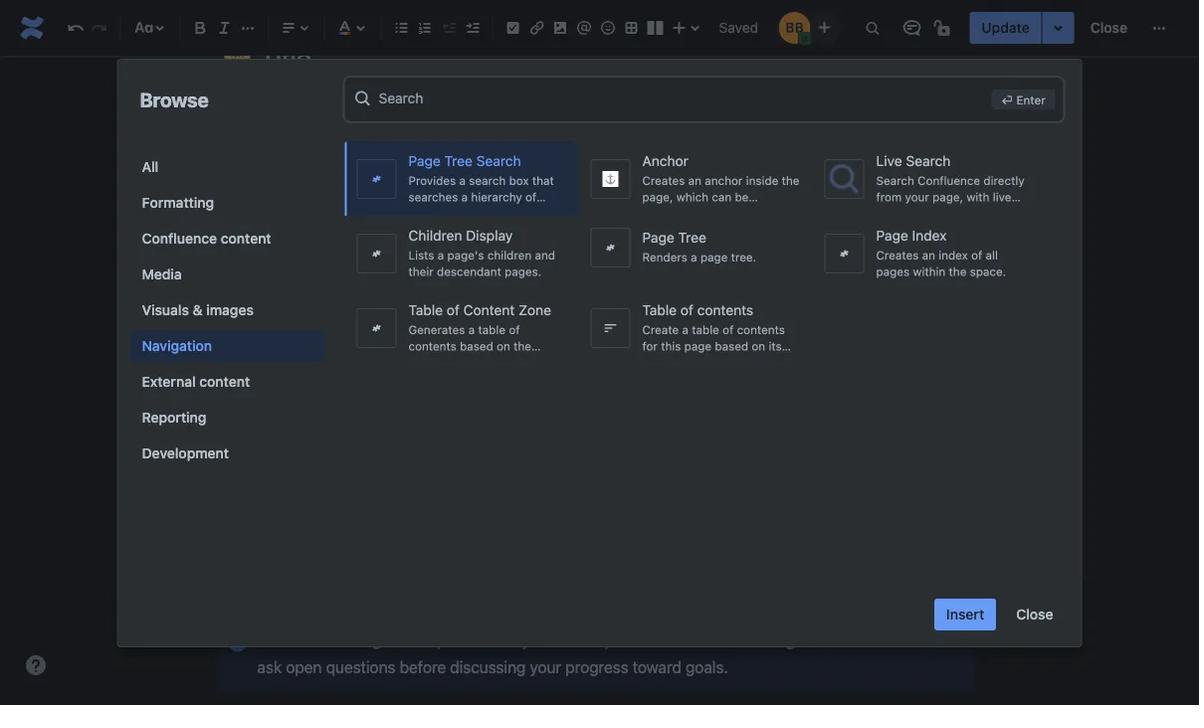 Task type: locate. For each thing, give the bounding box(es) containing it.
of left all
[[971, 248, 982, 262]]

a inside table of content zone generates a table of contents based on the headings present within its body text zone.
[[468, 323, 475, 337]]

the down zone
[[514, 339, 531, 353]]

page down results
[[876, 227, 908, 244]]

goals.
[[686, 659, 728, 678]]

its
[[769, 339, 782, 353], [543, 356, 556, 369]]

you
[[453, 130, 479, 149], [932, 206, 952, 220]]

page inside page index creates an index of all pages within the space.
[[876, 227, 908, 244]]

template
[[291, 130, 354, 149]]

1 vertical spatial content
[[199, 374, 250, 390]]

your up as on the right top
[[905, 190, 929, 204]]

page
[[700, 250, 728, 264], [684, 339, 712, 353]]

a right in at the left bottom
[[402, 632, 410, 650]]

a down content
[[468, 323, 475, 337]]

1 horizontal spatial meeting
[[641, 130, 699, 149]]

page
[[408, 153, 441, 169], [876, 227, 908, 244], [642, 229, 674, 246]]

content down formatting 'button'
[[221, 230, 271, 247]]

0 horizontal spatial your
[[530, 659, 561, 678]]

table inside table of contents create a table of contents for this page based on its headings.
[[642, 302, 677, 318]]

live search search confluence directly from your page, with live results as you type
[[876, 153, 1025, 220]]

0 vertical spatial close
[[1090, 19, 1127, 36]]

add image, video, or file image
[[548, 16, 572, 40]]

tree down hyperlinked.
[[678, 229, 706, 246]]

1 vertical spatial meeting
[[323, 632, 381, 650]]

1 vertical spatial creates
[[876, 248, 919, 262]]

1 horizontal spatial tree
[[678, 229, 706, 246]]

a
[[459, 174, 466, 188], [461, 190, 468, 204], [541, 206, 547, 220], [438, 248, 444, 262], [691, 250, 697, 264], [468, 323, 475, 337], [682, 323, 689, 337], [402, 632, 410, 650]]

0 horizontal spatial close
[[1016, 606, 1053, 623]]

children
[[487, 248, 532, 262]]

table
[[478, 323, 506, 337], [692, 323, 719, 337]]

an down index
[[922, 248, 935, 262]]

search up search
[[476, 153, 521, 169]]

table down content
[[478, 323, 506, 337]]

page right this
[[684, 339, 712, 353]]

content for external content
[[199, 374, 250, 390]]

based right this
[[715, 339, 748, 353]]

1 vertical spatial page
[[684, 339, 712, 353]]

1 horizontal spatial page,
[[932, 190, 963, 204]]

0 horizontal spatial its
[[543, 356, 556, 369]]

enter
[[1016, 93, 1045, 106]]

on up present
[[497, 339, 510, 353]]

visuals & images button
[[130, 295, 325, 326]]

1 vertical spatial within
[[507, 356, 540, 369]]

1 vertical spatial an
[[688, 174, 701, 188]]

1 horizontal spatial on
[[752, 339, 765, 353]]

0 vertical spatial within
[[913, 265, 946, 279]]

based inside table of content zone generates a table of contents based on the headings present within its body text zone.
[[460, 339, 493, 353]]

visuals & images
[[142, 302, 254, 318]]

0 vertical spatial pages
[[408, 206, 442, 220]]

development
[[142, 445, 229, 462]]

0 horizontal spatial on
[[497, 339, 510, 353]]

a inside start the meeting in a fun, relaxed way to warm up the conversation. then give each other time to ask open questions before discussing your progress toward goals.
[[402, 632, 410, 650]]

content
[[221, 230, 271, 247], [199, 374, 250, 390]]

children display lists a page's children and their descendant pages.
[[408, 227, 555, 279]]

is
[[358, 130, 370, 149]]

discussing
[[450, 659, 526, 678]]

location
[[226, 371, 292, 390]]

pages down searches at left top
[[408, 206, 442, 220]]

close
[[1090, 19, 1127, 36], [1016, 606, 1053, 623]]

from up results
[[876, 190, 902, 204]]

you left by
[[453, 130, 479, 149]]

an inside anchor creates an anchor inside the page, which can be hyperlinked.
[[688, 174, 701, 188]]

1 vertical spatial you
[[932, 206, 952, 220]]

of right create
[[723, 323, 734, 337]]

saved
[[719, 19, 758, 36]]

within down index
[[913, 265, 946, 279]]

0 horizontal spatial table
[[408, 302, 443, 318]]

close inside browse dialog
[[1016, 606, 1053, 623]]

within right present
[[507, 356, 540, 369]]

1 vertical spatial confluence
[[142, 230, 217, 247]]

to
[[434, 130, 449, 149], [534, 632, 548, 650], [935, 632, 949, 650]]

search inside page tree search provides a search box that searches a hierarchy of pages (page tree) from a specified root page.
[[476, 153, 521, 169]]

tree inside page tree renders a page tree.
[[678, 229, 706, 246]]

1 horizontal spatial its
[[769, 339, 782, 353]]

from
[[876, 190, 902, 204], [512, 206, 538, 220]]

tree up provides
[[444, 153, 473, 169]]

to right way
[[534, 632, 548, 650]]

an inside main content area, start typing to enter text. text box
[[573, 130, 590, 149]]

based
[[460, 339, 493, 353], [715, 339, 748, 353]]

content
[[463, 302, 515, 318]]

1 page, from the left
[[642, 190, 673, 204]]

the right up
[[618, 632, 641, 650]]

1 horizontal spatial your
[[905, 190, 929, 204]]

with
[[967, 190, 990, 204]]

page inside page tree renders a page tree.
[[642, 229, 674, 246]]

a left search
[[459, 174, 466, 188]]

create
[[642, 323, 679, 337]]

1 vertical spatial pages
[[876, 265, 910, 279]]

0 horizontal spatial from
[[512, 206, 538, 220]]

page,
[[642, 190, 673, 204], [932, 190, 963, 204]]

images
[[206, 302, 254, 318]]

0 vertical spatial content
[[221, 230, 271, 247]]

an up which
[[688, 174, 701, 188]]

creates down anchor
[[642, 174, 685, 188]]

1 horizontal spatial close
[[1090, 19, 1127, 36]]

search down live on the right
[[876, 174, 914, 188]]

each
[[819, 632, 854, 650]]

start the meeting in a fun, relaxed way to warm up the conversation. then give each other time to ask open questions before discussing your progress toward goals.
[[257, 632, 953, 678]]

2 table from the left
[[692, 323, 719, 337]]

reporting button
[[130, 402, 325, 434]]

1 based from the left
[[460, 339, 493, 353]]

2 horizontal spatial an
[[922, 248, 935, 262]]

page, inside live search search confluence directly from your page, with live results as you type
[[932, 190, 963, 204]]

page inside page tree search provides a search box that searches a hierarchy of pages (page tree) from a specified root page.
[[408, 153, 441, 169]]

italic ⌘i image
[[212, 16, 236, 40]]

meeting
[[641, 130, 699, 149], [323, 632, 381, 650]]

page, up hyperlinked.
[[642, 190, 673, 204]]

anchor creates an anchor inside the page, which can be hyperlinked.
[[642, 153, 800, 220]]

open
[[286, 659, 322, 678]]

close right the adjust update settings 'icon'
[[1090, 19, 1127, 36]]

page left tree.
[[700, 250, 728, 264]]

search
[[469, 174, 506, 188]]

table inside table of contents create a table of contents for this page based on its headings.
[[692, 323, 719, 337]]

pages inside page index creates an index of all pages within the space.
[[876, 265, 910, 279]]

emoji image
[[596, 16, 620, 40]]

a inside table of contents create a table of contents for this page based on its headings.
[[682, 323, 689, 337]]

1 vertical spatial contents
[[737, 323, 785, 337]]

1 horizontal spatial confluence
[[918, 174, 980, 188]]

0 vertical spatial your
[[905, 190, 929, 204]]

0 vertical spatial its
[[769, 339, 782, 353]]

1 vertical spatial your
[[530, 659, 561, 678]]

body
[[408, 372, 436, 386]]

content down navigation button
[[199, 374, 250, 390]]

confluence inside live search search confluence directly from your page, with live results as you type
[[918, 174, 980, 188]]

of up this
[[680, 302, 693, 318]]

this
[[661, 339, 681, 353]]

content inside "button"
[[199, 374, 250, 390]]

table inside table of content zone generates a table of contents based on the headings present within its body text zone.
[[408, 302, 443, 318]]

a right create
[[682, 323, 689, 337]]

search
[[476, 153, 521, 169], [906, 153, 951, 169], [876, 174, 914, 188]]

your inside live search search confluence directly from your page, with live results as you type
[[905, 190, 929, 204]]

layouts image
[[643, 16, 667, 40]]

you inside live search search confluence directly from your page, with live results as you type
[[932, 206, 952, 220]]

meeting up the questions
[[323, 632, 381, 650]]

your down warm
[[530, 659, 561, 678]]

numbered list ⌘⇧7 image
[[413, 16, 437, 40]]

0 vertical spatial creates
[[642, 174, 685, 188]]

0 horizontal spatial meeting
[[323, 632, 381, 650]]

your
[[905, 190, 929, 204], [530, 659, 561, 678]]

2 vertical spatial an
[[922, 248, 935, 262]]

page inside table of contents create a table of contents for this page based on its headings.
[[684, 339, 712, 353]]

0 horizontal spatial tree
[[444, 153, 473, 169]]

0 horizontal spatial table
[[478, 323, 506, 337]]

1 table from the left
[[408, 302, 443, 318]]

0 horizontal spatial within
[[507, 356, 540, 369]]

1 vertical spatial tree
[[678, 229, 706, 246]]

close button right the adjust update settings 'icon'
[[1078, 12, 1139, 44]]

2 on from the left
[[752, 339, 765, 353]]

pages inside page tree search provides a search box that searches a hierarchy of pages (page tree) from a specified root page.
[[408, 206, 442, 220]]

tree inside page tree search provides a search box that searches a hierarchy of pages (page tree) from a specified root page.
[[444, 153, 473, 169]]

table for table of content zone
[[408, 302, 443, 318]]

0 vertical spatial you
[[453, 130, 479, 149]]

indent tab image
[[460, 16, 484, 40]]

page, up "type"
[[932, 190, 963, 204]]

online
[[594, 130, 637, 149]]

0 vertical spatial meeting
[[641, 130, 699, 149]]

you right as on the right top
[[932, 206, 952, 220]]

confluence down formatting
[[142, 230, 217, 247]]

2 based from the left
[[715, 339, 748, 353]]

bold ⌘b image
[[189, 16, 212, 40]]

1 horizontal spatial an
[[688, 174, 701, 188]]

close right insert
[[1016, 606, 1053, 623]]

tree)
[[480, 206, 509, 220]]

1 vertical spatial close button
[[1004, 599, 1065, 631]]

table for table of contents
[[642, 302, 677, 318]]

an inside page index creates an index of all pages within the space.
[[922, 248, 935, 262]]

confluence inside button
[[142, 230, 217, 247]]

live
[[993, 190, 1011, 204]]

an
[[573, 130, 590, 149], [688, 174, 701, 188], [922, 248, 935, 262]]

the
[[782, 174, 800, 188], [949, 265, 967, 279], [514, 339, 531, 353], [296, 632, 319, 650], [618, 632, 641, 650]]

0 vertical spatial close button
[[1078, 12, 1139, 44]]

from up page.
[[512, 206, 538, 220]]

1 vertical spatial close
[[1016, 606, 1053, 623]]

meeting up anchor
[[641, 130, 699, 149]]

1 horizontal spatial pages
[[876, 265, 910, 279]]

1 on from the left
[[497, 339, 510, 353]]

a inside children display lists a page's children and their descendant pages.
[[438, 248, 444, 262]]

zone
[[519, 302, 551, 318]]

to right the "time"
[[935, 632, 949, 650]]

1 horizontal spatial from
[[876, 190, 902, 204]]

the up open
[[296, 632, 319, 650]]

0 vertical spatial confluence
[[918, 174, 980, 188]]

confluence image
[[16, 12, 48, 44]]

on right this
[[752, 339, 765, 353]]

0 horizontal spatial confluence
[[142, 230, 217, 247]]

within inside page index creates an index of all pages within the space.
[[913, 265, 946, 279]]

toward
[[633, 659, 681, 678]]

1 horizontal spatial within
[[913, 265, 946, 279]]

confluence image
[[16, 12, 48, 44]]

1 horizontal spatial you
[[932, 206, 952, 220]]

1 horizontal spatial table
[[692, 323, 719, 337]]

management
[[703, 130, 797, 149]]

2 vertical spatial contents
[[408, 339, 457, 353]]

contents
[[697, 302, 753, 318], [737, 323, 785, 337], [408, 339, 457, 353]]

0 vertical spatial page
[[700, 250, 728, 264]]

table up create
[[642, 302, 677, 318]]

0 horizontal spatial creates
[[642, 174, 685, 188]]

to right brought on the left of page
[[434, 130, 449, 149]]

confluence up with
[[918, 174, 980, 188]]

box
[[509, 174, 529, 188]]

outdent ⇧tab image
[[437, 16, 461, 40]]

Give this page a title text field
[[259, 42, 974, 75]]

of down box
[[525, 190, 537, 204]]

1 horizontal spatial close button
[[1078, 12, 1139, 44]]

the down index
[[949, 265, 967, 279]]

0 horizontal spatial based
[[460, 339, 493, 353]]

children
[[408, 227, 462, 244]]

0 vertical spatial contents
[[697, 302, 753, 318]]

confluence content
[[142, 230, 271, 247]]

adjust update settings image
[[1047, 16, 1070, 40]]

a right "lists"
[[438, 248, 444, 262]]

0 vertical spatial an
[[573, 130, 590, 149]]

undo ⌘z image
[[64, 16, 87, 40]]

close button right insert button
[[1004, 599, 1065, 631]]

the right inside
[[782, 174, 800, 188]]

1 vertical spatial its
[[543, 356, 556, 369]]

search for live search
[[876, 174, 914, 188]]

page up renders
[[642, 229, 674, 246]]

page for page index
[[876, 227, 908, 244]]

you inside main content area, start typing to enter text. text box
[[453, 130, 479, 149]]

1 vertical spatial from
[[512, 206, 538, 220]]

creates
[[642, 174, 685, 188], [876, 248, 919, 262]]

2 page, from the left
[[932, 190, 963, 204]]

an left online
[[573, 130, 590, 149]]

1 horizontal spatial creates
[[876, 248, 919, 262]]

2 table from the left
[[642, 302, 677, 318]]

based up present
[[460, 339, 493, 353]]

1 table from the left
[[478, 323, 506, 337]]

0 vertical spatial tree
[[444, 153, 473, 169]]

page for page tree
[[642, 229, 674, 246]]

visuals
[[142, 302, 189, 318]]

table of contents create a table of contents for this page based on its headings.
[[642, 302, 785, 369]]

navigation
[[142, 338, 212, 354]]

0 horizontal spatial page,
[[642, 190, 673, 204]]

hyperlinked.
[[642, 206, 709, 220]]

insert button
[[934, 599, 996, 631]]

questions
[[326, 659, 396, 678]]

type
[[955, 206, 980, 220]]

conversation.
[[645, 632, 741, 650]]

a right renders
[[691, 250, 697, 264]]

confluence
[[918, 174, 980, 188], [142, 230, 217, 247]]

pages
[[408, 206, 442, 220], [876, 265, 910, 279]]

pages down results
[[876, 265, 910, 279]]

within
[[913, 265, 946, 279], [507, 356, 540, 369]]

⏎ enter
[[1001, 93, 1045, 106]]

table right create
[[692, 323, 719, 337]]

0 horizontal spatial you
[[453, 130, 479, 149]]

content inside button
[[221, 230, 271, 247]]

0 horizontal spatial an
[[573, 130, 590, 149]]

page up provides
[[408, 153, 441, 169]]

1 horizontal spatial table
[[642, 302, 677, 318]]

update
[[981, 19, 1030, 36]]

table up generates
[[408, 302, 443, 318]]

search field
[[379, 80, 984, 116]]

index
[[939, 248, 968, 262]]

other
[[858, 632, 896, 650]]

0 vertical spatial from
[[876, 190, 902, 204]]

page's
[[447, 248, 484, 262]]

close for the left close button
[[1016, 606, 1053, 623]]

up
[[596, 632, 614, 650]]

close button
[[1078, 12, 1139, 44], [1004, 599, 1065, 631]]

2 horizontal spatial page
[[876, 227, 908, 244]]

0 horizontal spatial page
[[408, 153, 441, 169]]

0 horizontal spatial pages
[[408, 206, 442, 220]]

1 horizontal spatial based
[[715, 339, 748, 353]]

of up generates
[[447, 302, 460, 318]]

table
[[408, 302, 443, 318], [642, 302, 677, 318]]

creates down index
[[876, 248, 919, 262]]

1 horizontal spatial page
[[642, 229, 674, 246]]

tree
[[444, 153, 473, 169], [678, 229, 706, 246]]



Task type: describe. For each thing, give the bounding box(es) containing it.
editable content region
[[186, 0, 1006, 706]]

table inside table of content zone generates a table of contents based on the headings present within its body text zone.
[[478, 323, 506, 337]]

⏎
[[1001, 93, 1013, 106]]

its inside table of contents create a table of contents for this page based on its headings.
[[769, 339, 782, 353]]

meetical,
[[504, 130, 569, 149]]

tree.
[[731, 250, 756, 264]]

directly
[[984, 174, 1025, 188]]

contents inside table of content zone generates a table of contents based on the headings present within its body text zone.
[[408, 339, 457, 353]]

0 horizontal spatial close button
[[1004, 599, 1065, 631]]

by
[[483, 130, 500, 149]]

present
[[462, 356, 504, 369]]

generates
[[408, 323, 465, 337]]

a up (page
[[461, 190, 468, 204]]

creates inside anchor creates an anchor inside the page, which can be hyperlinked.
[[642, 174, 685, 188]]

which
[[676, 190, 709, 204]]

descendant
[[437, 265, 501, 279]]

from inside live search search confluence directly from your page, with live results as you type
[[876, 190, 902, 204]]

page, inside anchor creates an anchor inside the page, which can be hyperlinked.
[[642, 190, 673, 204]]

searches
[[408, 190, 458, 204]]

&
[[193, 302, 203, 318]]

hierarchy
[[471, 190, 522, 204]]

1 horizontal spatial to
[[534, 632, 548, 650]]

media
[[142, 266, 182, 283]]

navigation button
[[130, 330, 325, 362]]

brought
[[374, 130, 430, 149]]

table image
[[620, 16, 643, 40]]

anchor
[[642, 153, 688, 169]]

relaxed
[[446, 632, 498, 650]]

headings.
[[642, 356, 696, 369]]

as
[[916, 206, 929, 220]]

all
[[986, 248, 998, 262]]

mention image
[[572, 16, 596, 40]]

tree for renders
[[678, 229, 706, 246]]

search right live on the right
[[906, 153, 951, 169]]

all button
[[130, 151, 325, 183]]

bob builder image
[[778, 12, 810, 44]]

close for close button to the right
[[1090, 19, 1127, 36]]

way
[[502, 632, 530, 650]]

of inside page index creates an index of all pages within the space.
[[971, 248, 982, 262]]

panel info image
[[225, 631, 249, 655]]

update button
[[970, 12, 1042, 44]]

a down that
[[541, 206, 547, 220]]

progress
[[565, 659, 628, 678]]

then
[[745, 632, 782, 650]]

on inside table of content zone generates a table of contents based on the headings present within its body text zone.
[[497, 339, 510, 353]]

your inside start the meeting in a fun, relaxed way to warm up the conversation. then give each other time to ask open questions before discussing your progress toward goals.
[[530, 659, 561, 678]]

external
[[142, 374, 196, 390]]

content for confluence content
[[221, 230, 271, 247]]

headings
[[408, 356, 458, 369]]

that
[[532, 174, 554, 188]]

confluence content button
[[130, 223, 325, 255]]

redo ⌘⇧z image
[[87, 16, 111, 40]]

of inside page tree search provides a search box that searches a hierarchy of pages (page tree) from a specified root page.
[[525, 190, 537, 204]]

search for page tree search
[[476, 153, 521, 169]]

of down zone
[[509, 323, 520, 337]]

before
[[400, 659, 446, 678]]

on inside table of contents create a table of contents for this page based on its headings.
[[752, 339, 765, 353]]

page index creates an index of all pages within the space.
[[876, 227, 1006, 279]]

a inside page tree renders a page tree.
[[691, 250, 697, 264]]

formatting
[[142, 195, 214, 211]]

browse dialog
[[118, 60, 1081, 647]]

all
[[142, 159, 159, 175]]

advanced search image
[[353, 89, 373, 108]]

page for page tree search
[[408, 153, 441, 169]]

ask
[[257, 659, 282, 678]]

display
[[466, 227, 513, 244]]

page.
[[488, 223, 518, 236]]

its inside table of content zone generates a table of contents based on the headings present within its body text zone.
[[543, 356, 556, 369]]

the inside anchor creates an anchor inside the page, which can be hyperlinked.
[[782, 174, 800, 188]]

link image
[[525, 16, 549, 40]]

2 horizontal spatial to
[[935, 632, 949, 650]]

index
[[912, 227, 947, 244]]

warm
[[552, 632, 592, 650]]

this
[[257, 130, 287, 149]]

tree for search
[[444, 153, 473, 169]]

materials
[[226, 459, 297, 478]]

within inside table of content zone generates a table of contents based on the headings present within its body text zone.
[[507, 356, 540, 369]]

page tree renders a page tree.
[[642, 229, 756, 264]]

zone.
[[464, 372, 493, 386]]

page inside page tree renders a page tree.
[[700, 250, 728, 264]]

date
[[226, 238, 262, 257]]

reporting
[[142, 409, 206, 426]]

development button
[[130, 438, 325, 470]]

text
[[439, 372, 460, 386]]

Main content area, start typing to enter text. text field
[[205, 117, 986, 706]]

meeting inside start the meeting in a fun, relaxed way to warm up the conversation. then give each other time to ask open questions before discussing your progress toward goals.
[[323, 632, 381, 650]]

participants
[[226, 327, 319, 345]]

their
[[408, 265, 434, 279]]

the inside table of content zone generates a table of contents based on the headings present within its body text zone.
[[514, 339, 531, 353]]

give
[[786, 632, 815, 650]]

external content button
[[130, 366, 325, 398]]

formatting button
[[130, 187, 325, 219]]

can
[[712, 190, 732, 204]]

from inside page tree search provides a search box that searches a hierarchy of pages (page tree) from a specified root page.
[[512, 206, 538, 220]]

the inside page index creates an index of all pages within the space.
[[949, 265, 967, 279]]

based inside table of contents create a table of contents for this page based on its headings.
[[715, 339, 748, 353]]

time
[[900, 632, 931, 650]]

in
[[385, 632, 398, 650]]

inside
[[746, 174, 778, 188]]

0 horizontal spatial to
[[434, 130, 449, 149]]

anchor
[[705, 174, 743, 188]]

fun,
[[414, 632, 442, 650]]

live
[[876, 153, 902, 169]]

action item image
[[501, 16, 525, 40]]

space.
[[970, 265, 1006, 279]]

bullet list ⌘⇧8 image
[[389, 16, 413, 40]]

be
[[735, 190, 749, 204]]

external content
[[142, 374, 250, 390]]

creates inside page index creates an index of all pages within the space.
[[876, 248, 919, 262]]

and
[[535, 248, 555, 262]]

root
[[462, 223, 484, 236]]

provides
[[408, 174, 456, 188]]

table of content zone generates a table of contents based on the headings present within its body text zone.
[[408, 302, 556, 386]]

lists
[[408, 248, 434, 262]]



Task type: vqa. For each thing, say whether or not it's contained in the screenshot.
left lead
no



